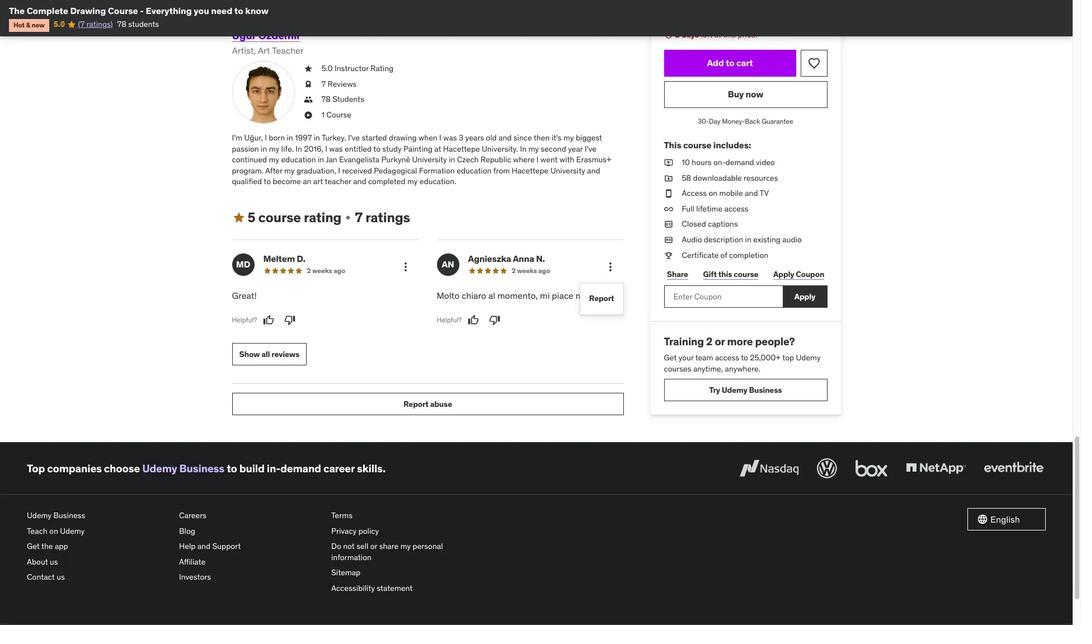 Task type: locate. For each thing, give the bounding box(es) containing it.
anywhere.
[[725, 364, 761, 374]]

1 horizontal spatial course
[[327, 110, 352, 120]]

do
[[331, 542, 341, 552]]

ago for meltem d.
[[334, 266, 345, 275]]

2 2 weeks ago from the left
[[512, 266, 550, 275]]

this right gift
[[719, 269, 733, 279]]

to down started
[[374, 144, 381, 154]]

i
[[265, 133, 267, 143], [440, 133, 442, 143], [325, 144, 328, 154], [537, 155, 539, 165], [338, 166, 340, 176]]

0 horizontal spatial 78
[[117, 19, 126, 29]]

1 vertical spatial business
[[179, 462, 225, 475]]

0 horizontal spatial weeks
[[312, 266, 332, 275]]

to right need
[[235, 5, 243, 16]]

xsmall image left "10"
[[664, 157, 673, 168]]

7 for 7 ratings
[[355, 209, 363, 226]]

0 horizontal spatial 7
[[322, 79, 326, 89]]

uğur,
[[244, 133, 263, 143]]

30-day money-back guarantee
[[698, 117, 794, 125]]

and inside careers blog help and support affiliate investors
[[197, 542, 211, 552]]

1 vertical spatial apply
[[795, 292, 816, 302]]

0 vertical spatial 7
[[322, 79, 326, 89]]

in
[[296, 144, 302, 154], [520, 144, 527, 154]]

to left the build
[[227, 462, 237, 475]]

i left born at the top left of the page
[[265, 133, 267, 143]]

weeks for anna
[[517, 266, 537, 275]]

udemy right try
[[722, 385, 748, 395]]

1 horizontal spatial 2 weeks ago
[[512, 266, 550, 275]]

to
[[235, 5, 243, 16], [726, 57, 735, 69], [374, 144, 381, 154], [264, 177, 271, 187], [741, 353, 749, 363], [227, 462, 237, 475]]

2 down rating on the top
[[307, 266, 311, 275]]

xsmall image left full
[[664, 204, 673, 215]]

gift this course
[[703, 269, 759, 279]]

1997
[[295, 133, 312, 143]]

1 horizontal spatial get
[[664, 353, 677, 363]]

at right left
[[715, 30, 722, 40]]

udemy inside training 2 or more people? get your team access to 25,000+ top udemy courses anytime, anywhere.
[[796, 353, 821, 363]]

add
[[707, 57, 724, 69]]

do not sell or share my personal information button
[[331, 539, 475, 566]]

0 horizontal spatial instructor
[[232, 3, 295, 20]]

apply coupon
[[774, 269, 825, 279]]

0 horizontal spatial demand
[[280, 462, 321, 475]]

1 horizontal spatial 78
[[322, 94, 331, 104]]

udemy business link up get the app 'link'
[[27, 508, 170, 524]]

hot & new
[[13, 21, 45, 29]]

0 horizontal spatial 2 weeks ago
[[307, 266, 345, 275]]

course right 5
[[258, 209, 301, 226]]

2 horizontal spatial course
[[734, 269, 759, 279]]

2 right "alarm" icon
[[676, 30, 680, 40]]

course up "hours"
[[684, 139, 712, 150]]

helpful? left 'mark review by meltem d. as helpful' icon
[[232, 316, 257, 324]]

top companies choose udemy business to build in-demand career skills.
[[27, 462, 386, 475]]

0 horizontal spatial business
[[53, 511, 85, 521]]

in up '2016,'
[[314, 133, 320, 143]]

1 ago from the left
[[334, 266, 345, 275]]

1 vertical spatial 5.0
[[322, 63, 333, 73]]

or left more
[[715, 335, 725, 348]]

weeks
[[312, 266, 332, 275], [517, 266, 537, 275]]

0 vertical spatial report
[[589, 294, 614, 304]]

xsmall image left access
[[664, 188, 673, 199]]

2 up 'team'
[[707, 335, 713, 348]]

netapp image
[[904, 456, 969, 481]]

get
[[664, 353, 677, 363], [27, 542, 40, 552]]

sitemap link
[[331, 566, 475, 581]]

apply for apply coupon
[[774, 269, 795, 279]]

udemy business link
[[142, 462, 225, 475], [27, 508, 170, 524]]

chiaro
[[462, 290, 487, 301]]

was down turkey.
[[329, 144, 343, 154]]

get left the the
[[27, 542, 40, 552]]

2 weeks ago down rating on the top
[[307, 266, 345, 275]]

the complete drawing course - everything you need to know
[[9, 5, 269, 16]]

1 vertical spatial university
[[551, 166, 586, 176]]

0 horizontal spatial 5.0
[[54, 19, 65, 29]]

an
[[303, 177, 312, 187]]

business down anywhere.
[[749, 385, 782, 395]]

i right when
[[440, 133, 442, 143]]

in right life.
[[296, 144, 302, 154]]

1 horizontal spatial business
[[179, 462, 225, 475]]

drawing
[[70, 5, 106, 16]]

life.
[[281, 144, 294, 154]]

my inside terms privacy policy do not sell or share my personal information sitemap accessibility statement
[[401, 542, 411, 552]]

get inside 'udemy business teach on udemy get the app about us contact us'
[[27, 542, 40, 552]]

course down completion
[[734, 269, 759, 279]]

ago down rating on the top
[[334, 266, 345, 275]]

small image
[[978, 514, 989, 525]]

demand
[[726, 157, 755, 167], [280, 462, 321, 475]]

from
[[494, 166, 510, 176]]

support
[[212, 542, 241, 552]]

78 students
[[322, 94, 364, 104]]

1 vertical spatial on
[[49, 526, 58, 536]]

it's
[[552, 133, 562, 143]]

agnieszka anna n.
[[468, 253, 545, 264]]

1 horizontal spatial at
[[715, 30, 722, 40]]

1 vertical spatial course
[[327, 110, 352, 120]]

1 2 weeks ago from the left
[[307, 266, 345, 275]]

0 vertical spatial hacettepe
[[443, 144, 480, 154]]

0 horizontal spatial helpful?
[[232, 316, 257, 324]]

1 in from the left
[[296, 144, 302, 154]]

5.0 for 5.0 instructor rating
[[322, 63, 333, 73]]

year
[[568, 144, 583, 154]]

xsmall image left 7 reviews on the left
[[304, 79, 313, 90]]

xsmall image
[[304, 63, 313, 74], [304, 94, 313, 105], [664, 173, 673, 184], [664, 219, 673, 230], [664, 235, 673, 246], [664, 250, 673, 261]]

get for udemy
[[27, 542, 40, 552]]

rating
[[371, 63, 394, 73]]

get inside training 2 or more people? get your team access to 25,000+ top udemy courses anytime, anywhere.
[[664, 353, 677, 363]]

ago for agnieszka anna n.
[[539, 266, 550, 275]]

and up university. on the top left
[[499, 133, 512, 143]]

0 vertical spatial udemy business link
[[142, 462, 225, 475]]

1 horizontal spatial education
[[457, 166, 492, 176]]

need
[[211, 5, 233, 16]]

2016,
[[304, 144, 324, 154]]

or inside terms privacy policy do not sell or share my personal information sitemap accessibility statement
[[371, 542, 378, 552]]

buy now button
[[664, 81, 828, 108]]

özdemir
[[258, 28, 301, 42]]

get for training
[[664, 353, 677, 363]]

this left price!
[[723, 30, 736, 40]]

0 horizontal spatial at
[[435, 144, 441, 154]]

xsmall image for access on mobile and tv
[[664, 188, 673, 199]]

all
[[262, 349, 270, 359]]

mark review by meltem d. as unhelpful image
[[284, 315, 296, 326]]

closed
[[682, 219, 707, 229]]

on right 'teach'
[[49, 526, 58, 536]]

1 vertical spatial udemy business link
[[27, 508, 170, 524]]

1 horizontal spatial report
[[589, 294, 614, 304]]

1 vertical spatial or
[[371, 542, 378, 552]]

1 horizontal spatial course
[[684, 139, 712, 150]]

1 horizontal spatial hacettepe
[[512, 166, 549, 176]]

additional actions for review by agnieszka anna n. image
[[604, 260, 617, 274]]

share
[[379, 542, 399, 552]]

0 vertical spatial education
[[281, 155, 316, 165]]

0 vertical spatial apply
[[774, 269, 795, 279]]

0 horizontal spatial education
[[281, 155, 316, 165]]

in up completion
[[746, 235, 752, 245]]

0 vertical spatial business
[[749, 385, 782, 395]]

access down mobile
[[725, 204, 749, 214]]

md
[[236, 259, 250, 270]]

report left the abuse
[[404, 399, 429, 409]]

xsmall image for 10 hours on-demand video
[[664, 157, 673, 168]]

to down after
[[264, 177, 271, 187]]

report down additional actions for review by agnieszka anna n. image
[[589, 294, 614, 304]]

0 vertical spatial 78
[[117, 19, 126, 29]]

access
[[682, 188, 707, 198]]

5.0 down complete at left
[[54, 19, 65, 29]]

business up "app"
[[53, 511, 85, 521]]

0 horizontal spatial i've
[[348, 133, 360, 143]]

or inside training 2 or more people? get your team access to 25,000+ top udemy courses anytime, anywhere.
[[715, 335, 725, 348]]

education down czech at the top
[[457, 166, 492, 176]]

this
[[723, 30, 736, 40], [719, 269, 733, 279]]

passion
[[232, 144, 259, 154]]

czech
[[457, 155, 479, 165]]

1 vertical spatial at
[[435, 144, 441, 154]]

report inside report abuse button
[[404, 399, 429, 409]]

ago down n.
[[539, 266, 550, 275]]

to up anywhere.
[[741, 353, 749, 363]]

my right it's
[[564, 133, 574, 143]]

1 vertical spatial access
[[716, 353, 740, 363]]

weeks down anna
[[517, 266, 537, 275]]

instructor up reviews
[[335, 63, 369, 73]]

7 left reviews
[[322, 79, 326, 89]]

1 horizontal spatial i've
[[585, 144, 597, 154]]

2 vertical spatial course
[[734, 269, 759, 279]]

0 vertical spatial i've
[[348, 133, 360, 143]]

(7
[[78, 19, 85, 29]]

xsmall image for 7 reviews
[[304, 79, 313, 90]]

7
[[322, 79, 326, 89], [355, 209, 363, 226]]

0 vertical spatial course
[[108, 5, 138, 16]]

1 horizontal spatial 5.0
[[322, 63, 333, 73]]

hacettepe
[[443, 144, 480, 154], [512, 166, 549, 176]]

2 helpful? from the left
[[437, 316, 462, 324]]

2 ago from the left
[[539, 266, 550, 275]]

momento,
[[498, 290, 538, 301]]

business up careers
[[179, 462, 225, 475]]

1 horizontal spatial ago
[[539, 266, 550, 275]]

0 horizontal spatial get
[[27, 542, 40, 552]]

0 horizontal spatial course
[[108, 5, 138, 16]]

0 vertical spatial course
[[684, 139, 712, 150]]

1 vertical spatial instructor
[[335, 63, 369, 73]]

1 vertical spatial was
[[329, 144, 343, 154]]

0 horizontal spatial on
[[49, 526, 58, 536]]

was left 3
[[444, 133, 457, 143]]

0 horizontal spatial report
[[404, 399, 429, 409]]

us right about
[[50, 557, 58, 567]]

2 horizontal spatial business
[[749, 385, 782, 395]]

1 vertical spatial 7
[[355, 209, 363, 226]]

help
[[179, 542, 196, 552]]

0 vertical spatial was
[[444, 133, 457, 143]]

and right help
[[197, 542, 211, 552]]

0 horizontal spatial or
[[371, 542, 378, 552]]

i've down biggest on the top of page
[[585, 144, 597, 154]]

get the app link
[[27, 539, 170, 555]]

on inside 'udemy business teach on udemy get the app about us contact us'
[[49, 526, 58, 536]]

university.
[[482, 144, 519, 154]]

1 vertical spatial report
[[404, 399, 429, 409]]

apply left coupon at the right
[[774, 269, 795, 279]]

helpful? for great!
[[232, 316, 257, 324]]

in left jan
[[318, 155, 324, 165]]

xsmall image for 78
[[304, 94, 313, 105]]

personal
[[413, 542, 443, 552]]

2 weeks ago down anna
[[512, 266, 550, 275]]

1 horizontal spatial or
[[715, 335, 725, 348]]

instructor up uğur özdemir 'link'
[[232, 3, 295, 20]]

1 vertical spatial i've
[[585, 144, 597, 154]]

2 weeks from the left
[[517, 266, 537, 275]]

d.
[[297, 253, 306, 264]]

i up jan
[[325, 144, 328, 154]]

on up full lifetime access
[[709, 188, 718, 198]]

10 hours on-demand video
[[682, 157, 775, 167]]

weeks down rating on the top
[[312, 266, 332, 275]]

access up anywhere.
[[716, 353, 740, 363]]

0 vertical spatial this
[[723, 30, 736, 40]]

1 horizontal spatial university
[[551, 166, 586, 176]]

art
[[258, 45, 270, 56]]

2 weeks ago for anna
[[512, 266, 550, 275]]

course for 5
[[258, 209, 301, 226]]

1 horizontal spatial 7
[[355, 209, 363, 226]]

1 vertical spatial course
[[258, 209, 301, 226]]

english
[[991, 514, 1021, 525]]

xsmall image
[[304, 79, 313, 90], [304, 110, 313, 121], [664, 157, 673, 168], [664, 188, 673, 199], [664, 204, 673, 215], [344, 213, 353, 222]]

hacettepe down where
[[512, 166, 549, 176]]

2 vertical spatial business
[[53, 511, 85, 521]]

0 vertical spatial 5.0
[[54, 19, 65, 29]]

udemy right the 'top'
[[796, 353, 821, 363]]

molto
[[437, 290, 460, 301]]

business inside 'udemy business teach on udemy get the app about us contact us'
[[53, 511, 85, 521]]

full lifetime access
[[682, 204, 749, 214]]

0 horizontal spatial course
[[258, 209, 301, 226]]

0 vertical spatial university
[[412, 155, 447, 165]]

includes:
[[714, 139, 752, 150]]

udemy
[[796, 353, 821, 363], [722, 385, 748, 395], [142, 462, 177, 475], [27, 511, 52, 521], [60, 526, 85, 536]]

course for this
[[684, 139, 712, 150]]

or right sell
[[371, 542, 378, 552]]

existing
[[754, 235, 781, 245]]

us right contact
[[57, 572, 65, 583]]

xsmall image left 1
[[304, 110, 313, 121]]

apply down coupon at the right
[[795, 292, 816, 302]]

volkswagen image
[[815, 456, 840, 481]]

my down born at the top left of the page
[[269, 144, 280, 154]]

1 helpful? from the left
[[232, 316, 257, 324]]

careers
[[179, 511, 207, 521]]

udemy business link up careers
[[142, 462, 225, 475]]

0 horizontal spatial hacettepe
[[443, 144, 480, 154]]

0 vertical spatial or
[[715, 335, 725, 348]]

0 vertical spatial instructor
[[232, 3, 295, 20]]

xsmall image right rating on the top
[[344, 213, 353, 222]]

1 vertical spatial get
[[27, 542, 40, 552]]

not
[[343, 542, 355, 552]]

in up life.
[[287, 133, 293, 143]]

on-
[[714, 157, 726, 167]]

molto chiaro  al momento, mi piace molto.
[[437, 290, 601, 301]]

78 up 1
[[322, 94, 331, 104]]

apply coupon button
[[771, 263, 828, 286]]

course right 1
[[327, 110, 352, 120]]

i've up entitled
[[348, 133, 360, 143]]

58
[[682, 173, 692, 183]]

1 horizontal spatial weeks
[[517, 266, 537, 275]]

reviews
[[328, 79, 357, 89]]

1 horizontal spatial in
[[520, 144, 527, 154]]

report for report
[[589, 294, 614, 304]]

0 vertical spatial on
[[709, 188, 718, 198]]

university down "with"
[[551, 166, 586, 176]]

share button
[[664, 263, 692, 286]]

course left -
[[108, 5, 138, 16]]

my down privacy policy link
[[401, 542, 411, 552]]

25,000+
[[750, 353, 781, 363]]

accessibility statement link
[[331, 581, 475, 597]]

1 weeks from the left
[[312, 266, 332, 275]]

0 horizontal spatial in
[[296, 144, 302, 154]]

completion
[[730, 250, 769, 260]]

at down when
[[435, 144, 441, 154]]

0 horizontal spatial ago
[[334, 266, 345, 275]]

demand up 58 downloadable resources at the right top
[[726, 157, 755, 167]]

uğur özdemir artist, art teacher
[[232, 28, 304, 56]]

78 for 78 students
[[322, 94, 331, 104]]

education down life.
[[281, 155, 316, 165]]

1 horizontal spatial helpful?
[[437, 316, 462, 324]]

ratings)
[[86, 19, 113, 29]]

1 vertical spatial education
[[457, 166, 492, 176]]

to left cart
[[726, 57, 735, 69]]

7 left ratings
[[355, 209, 363, 226]]

reviews
[[272, 349, 300, 359]]

in-
[[267, 462, 281, 475]]

0 vertical spatial us
[[50, 557, 58, 567]]

0 vertical spatial get
[[664, 353, 677, 363]]

hacettepe down 3
[[443, 144, 480, 154]]

1 vertical spatial 78
[[322, 94, 331, 104]]

demand left career
[[280, 462, 321, 475]]

helpful? left mark review by agnieszka anna n. as helpful image
[[437, 316, 462, 324]]

get up courses
[[664, 353, 677, 363]]

in up where
[[520, 144, 527, 154]]

about
[[27, 557, 48, 567]]

business inside try udemy business link
[[749, 385, 782, 395]]

university up formation
[[412, 155, 447, 165]]

0 vertical spatial demand
[[726, 157, 755, 167]]



Task type: vqa. For each thing, say whether or not it's contained in the screenshot.
to in training 2 or more people? get your team access to 25,000+ top udemy courses anytime, anywhere.
yes



Task type: describe. For each thing, give the bounding box(es) containing it.
art
[[313, 177, 323, 187]]

udemy up "app"
[[60, 526, 85, 536]]

an
[[442, 259, 454, 270]]

video
[[756, 157, 775, 167]]

of
[[721, 250, 728, 260]]

app
[[55, 542, 68, 552]]

formation
[[419, 166, 455, 176]]

try udemy business
[[710, 385, 782, 395]]

1 vertical spatial us
[[57, 572, 65, 583]]

went
[[541, 155, 558, 165]]

1 horizontal spatial demand
[[726, 157, 755, 167]]

help and support link
[[179, 539, 323, 555]]

jan
[[326, 155, 337, 165]]

1 vertical spatial demand
[[280, 462, 321, 475]]

n.
[[536, 253, 545, 264]]

mark review by agnieszka anna n. as unhelpful image
[[489, 315, 501, 326]]

affiliate link
[[179, 555, 323, 570]]

weeks for d.
[[312, 266, 332, 275]]

wishlist image
[[808, 57, 821, 70]]

my up after
[[269, 155, 279, 165]]

box image
[[853, 456, 891, 481]]

affiliate
[[179, 557, 206, 567]]

0 vertical spatial access
[[725, 204, 749, 214]]

my up become
[[284, 166, 295, 176]]

purkyně
[[382, 155, 411, 165]]

xsmall image for audio
[[664, 235, 673, 246]]

graduation,
[[297, 166, 337, 176]]

at inside i'm uğur, i born in 1997 in turkey. i've started drawing when i was 3 years old and since then it's my biggest passion in my life. in 2016, i was entitled to study painting at hacettepe university. in my second year i've continued my education in jan evangelista purkyně university in czech republic where i went with erasmus+ program. after my graduation, i received pedagogical formation education from hacettepe university and qualified to become an art teacher and completed my education.
[[435, 144, 441, 154]]

Enter Coupon text field
[[664, 286, 783, 308]]

my down pedagogical on the top of page
[[408, 177, 418, 187]]

1 horizontal spatial instructor
[[335, 63, 369, 73]]

1 course
[[322, 110, 352, 120]]

xsmall image for full lifetime access
[[664, 204, 673, 215]]

xsmall image for closed
[[664, 219, 673, 230]]

30-
[[698, 117, 709, 125]]

study
[[383, 144, 402, 154]]

xsmall image for 5.0
[[304, 63, 313, 74]]

know
[[245, 5, 269, 16]]

i left went
[[537, 155, 539, 165]]

this course includes:
[[664, 139, 752, 150]]

terms link
[[331, 508, 475, 524]]

apply for apply
[[795, 292, 816, 302]]

to inside training 2 or more people? get your team access to 25,000+ top udemy courses anytime, anywhere.
[[741, 353, 749, 363]]

hot
[[13, 21, 25, 29]]

mark review by meltem d. as helpful image
[[263, 315, 274, 326]]

top
[[27, 462, 45, 475]]

7 for 7 reviews
[[322, 79, 326, 89]]

&
[[26, 21, 30, 29]]

course inside gift this course link
[[734, 269, 759, 279]]

udemy right choose
[[142, 462, 177, 475]]

old
[[486, 133, 497, 143]]

nasdaq image
[[737, 456, 802, 481]]

companies
[[47, 462, 102, 475]]

money-
[[723, 117, 745, 125]]

guarantee
[[762, 117, 794, 125]]

skills.
[[357, 462, 386, 475]]

0 horizontal spatial was
[[329, 144, 343, 154]]

entitled
[[345, 144, 372, 154]]

medium image
[[232, 211, 246, 225]]

left
[[701, 30, 713, 40]]

teacher
[[272, 45, 304, 56]]

policy
[[359, 526, 379, 536]]

0 horizontal spatial university
[[412, 155, 447, 165]]

abuse
[[430, 399, 452, 409]]

0 vertical spatial at
[[715, 30, 722, 40]]

report for report abuse
[[404, 399, 429, 409]]

full
[[682, 204, 695, 214]]

program.
[[232, 166, 264, 176]]

anytime,
[[694, 364, 723, 374]]

al
[[489, 290, 496, 301]]

more
[[728, 335, 753, 348]]

training 2 or more people? get your team access to 25,000+ top udemy courses anytime, anywhere.
[[664, 335, 821, 374]]

in left czech at the top
[[449, 155, 455, 165]]

show
[[239, 349, 260, 359]]

republic
[[481, 155, 512, 165]]

to inside button
[[726, 57, 735, 69]]

and down received on the left of page
[[353, 177, 366, 187]]

complete
[[27, 5, 68, 16]]

i up teacher
[[338, 166, 340, 176]]

show all reviews
[[239, 349, 300, 359]]

statement
[[377, 583, 413, 594]]

10
[[682, 157, 690, 167]]

meltem d.
[[263, 253, 306, 264]]

1 horizontal spatial on
[[709, 188, 718, 198]]

xsmall image for 58
[[664, 173, 673, 184]]

uğur özdemir image
[[232, 61, 295, 124]]

since
[[514, 133, 532, 143]]

xsmall image for 1 course
[[304, 110, 313, 121]]

and left tv
[[745, 188, 758, 198]]

tv
[[760, 188, 769, 198]]

after
[[265, 166, 283, 176]]

people?
[[756, 335, 795, 348]]

1 vertical spatial hacettepe
[[512, 166, 549, 176]]

training
[[664, 335, 704, 348]]

udemy business teach on udemy get the app about us contact us
[[27, 511, 85, 583]]

ratings
[[366, 209, 410, 226]]

2 weeks ago for d.
[[307, 266, 345, 275]]

1 horizontal spatial was
[[444, 133, 457, 143]]

xsmall image for certificate
[[664, 250, 673, 261]]

resources
[[744, 173, 779, 183]]

buy now
[[728, 89, 764, 100]]

downloadable
[[693, 173, 742, 183]]

1 vertical spatial this
[[719, 269, 733, 279]]

coupon
[[796, 269, 825, 279]]

cart
[[737, 57, 753, 69]]

5.0 for 5.0
[[54, 19, 65, 29]]

alarm image
[[664, 30, 673, 39]]

mark review by agnieszka anna n. as helpful image
[[468, 315, 479, 326]]

terms privacy policy do not sell or share my personal information sitemap accessibility statement
[[331, 511, 443, 594]]

evangelista
[[339, 155, 380, 165]]

1
[[322, 110, 325, 120]]

in down uğur,
[[261, 144, 267, 154]]

turkey.
[[322, 133, 346, 143]]

top
[[783, 353, 795, 363]]

description
[[704, 235, 744, 245]]

careers link
[[179, 508, 323, 524]]

choose
[[104, 462, 140, 475]]

add to cart
[[707, 57, 753, 69]]

58 downloadable resources
[[682, 173, 779, 183]]

build
[[239, 462, 265, 475]]

2 in from the left
[[520, 144, 527, 154]]

additional actions for review by meltem d. image
[[399, 260, 412, 274]]

2 inside training 2 or more people? get your team access to 25,000+ top udemy courses anytime, anywhere.
[[707, 335, 713, 348]]

2 down the agnieszka anna n.
[[512, 266, 516, 275]]

sitemap
[[331, 568, 361, 578]]

my down then on the top of page
[[529, 144, 539, 154]]

report button
[[589, 288, 614, 310]]

and down erasmus+
[[588, 166, 601, 176]]

agnieszka
[[468, 253, 511, 264]]

years
[[466, 133, 484, 143]]

helpful? for molto chiaro  al momento, mi piace molto.
[[437, 316, 462, 324]]

privacy
[[331, 526, 357, 536]]

eventbrite image
[[982, 456, 1046, 481]]

audio description in existing audio
[[682, 235, 802, 245]]

the
[[41, 542, 53, 552]]

udemy up 'teach'
[[27, 511, 52, 521]]

78 for 78 students
[[117, 19, 126, 29]]

education.
[[420, 177, 457, 187]]

lifetime
[[697, 204, 723, 214]]

access inside training 2 or more people? get your team access to 25,000+ top udemy courses anytime, anywhere.
[[716, 353, 740, 363]]



